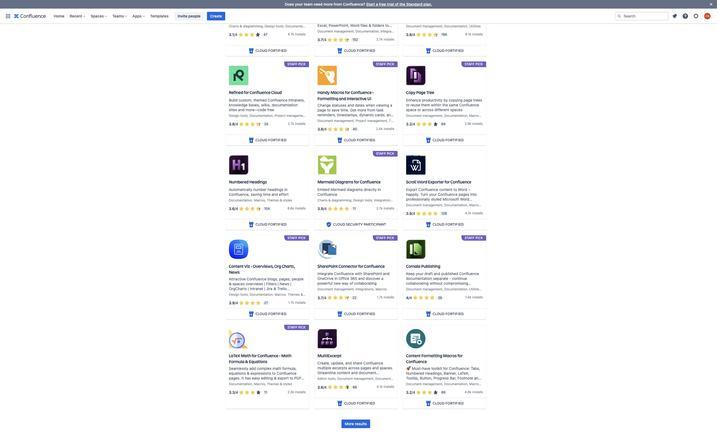 Task type: locate. For each thing, give the bounding box(es) containing it.
content inside create, update, and share confluence multiple excerpts across pages and spaces. streamline content and document management
[[337, 371, 351, 375]]

same
[[450, 103, 459, 107]]

documentation inside the turn your confluence pages into beautiful pdf documents with rich output functionality and full control over styling document management , documentation , utilities
[[445, 24, 468, 28]]

or inside enhance productivity by copying page trees to reuse them within the same confluence space or across different spaces document management , documentation , macros , project management
[[418, 107, 422, 112]]

wikis,
[[261, 103, 271, 107]]

0 vertical spatial 4.7k
[[288, 32, 294, 36]]

/ for word
[[412, 211, 413, 216]]

3.8 for handy macros for confluence - formatting and interactive ui
[[318, 127, 324, 131]]

pick for sharepoint connector for confluence
[[387, 235, 395, 240]]

within inside enhance productivity by copying page trees to reuse them within the same confluence space or across different spaces document management , documentation , macros , project management
[[432, 103, 442, 107]]

3.2 down space
[[407, 122, 412, 126]]

formatting inside content formatting macros for confluence
[[422, 353, 443, 358]]

s for mermaid diagrams for confluence
[[393, 206, 395, 210]]

numbered inside 🚀 must-have toolkit for confluence: tabs, numbered headings, banner, latex, tooltip, button, progress bar, footnote and more
[[407, 371, 425, 376]]

1 horizontal spatial diagramming
[[332, 198, 352, 202]]

more inside the change statuses and dates when viewing a page to save time. get more from task reminders, timestamps, dynamic cards, and buttons
[[358, 108, 367, 112]]

0 vertical spatial or
[[418, 107, 422, 112]]

152
[[353, 38, 358, 42]]

styles
[[406, 119, 415, 123], [283, 198, 292, 202], [304, 293, 313, 297], [283, 382, 292, 386], [499, 382, 508, 386]]

page down change
[[318, 108, 327, 112]]

0 vertical spatial news
[[229, 269, 240, 275]]

cloud fortified app badge image for numbered headings
[[248, 221, 255, 228]]

overviews
[[246, 282, 263, 286]]

recent button
[[68, 12, 88, 20]]

0 vertical spatial turn
[[407, 8, 414, 13]]

s for sharepoint connector for confluence
[[393, 295, 395, 300]]

a right discover
[[382, 276, 384, 281]]

Search field
[[616, 12, 670, 20]]

content left viz
[[229, 263, 244, 269]]

staff pick for comala publishing
[[465, 235, 483, 240]]

turn inside export confluence content to word – happily. turn your confluence pages into professionally styled microsoft word documents
[[421, 192, 429, 197]]

1 vertical spatial pdf
[[295, 376, 302, 380]]

2 horizontal spatial sharepoint
[[364, 272, 382, 276]]

2 horizontal spatial more
[[407, 381, 415, 385]]

documentation inside build custom, themed confluence intranets, knowledge bases, wikis, documentation sites and more—code free design tools , documentation , project management
[[272, 103, 298, 107]]

0 horizontal spatial news
[[229, 269, 240, 275]]

0 vertical spatial 2.7k
[[377, 37, 383, 41]]

s for handy macros for confluence - formatting and interactive ui
[[393, 127, 395, 131]]

0 vertical spatial 4.7k install s
[[288, 32, 306, 36]]

and inside keep your draft and published confluence documentation separate - continue collaborating without compromising finalized content
[[434, 272, 441, 276]]

69
[[442, 391, 446, 395]]

home link
[[52, 12, 66, 20]]

and left keep
[[383, 272, 390, 276]]

1 vertical spatial mermaid
[[331, 187, 346, 192]]

staff for copy page tree
[[465, 61, 475, 66]]

0 vertical spatial 3.8
[[407, 32, 412, 37]]

themes down the time
[[267, 198, 279, 202]]

macros inside content formatting macros for confluence
[[444, 353, 457, 358]]

styles inside automatically number headings in confluence, saving time and effort documentation , macros , themes & styles
[[283, 198, 292, 202]]

with inside the turn your confluence pages into beautiful pdf documents with rich output functionality and full control over styling document management , documentation , utilities
[[435, 13, 442, 18]]

macros up 4.8k install s
[[470, 382, 481, 386]]

of inside integrate confluence with sharepoint and onedrive in office 365 and discover a powerful new way of collaborating document management , integrations , macros
[[350, 281, 353, 286]]

staff for content viz - overviews, org charts, news
[[288, 235, 298, 240]]

macros inside embed mermaid diagrams directly in confluence charts & diagramming , design tools , integrations , macros
[[394, 198, 406, 202]]

automatically number headings in confluence, saving time and effort documentation , macros , themes & styles
[[229, 187, 292, 202]]

install for multiexcerpt
[[384, 385, 393, 389]]

0 horizontal spatial google
[[318, 18, 330, 23]]

confluence down plan.
[[424, 8, 444, 13]]

content formatting macros for confluence
[[407, 353, 463, 365]]

3.9 / 4 for scroll word exporter for confluence
[[407, 211, 416, 216]]

to down 'attach'
[[386, 23, 389, 28]]

1 vertical spatial documentation
[[407, 276, 433, 281]]

1 vertical spatial 3.9 / 4
[[407, 211, 416, 216]]

2 vertical spatial integrations
[[356, 287, 374, 291]]

0 vertical spatial diagramming
[[243, 24, 263, 28]]

/ down integrations
[[235, 301, 236, 305]]

to inside export confluence content to word – happily. turn your confluence pages into professionally styled microsoft word documents
[[454, 187, 458, 192]]

tree
[[427, 89, 435, 95]]

macros left professionally
[[394, 198, 406, 202]]

1 vertical spatial turn
[[421, 192, 429, 197]]

discover
[[366, 276, 381, 281]]

math up formula,
[[282, 353, 292, 358]]

staff pick
[[288, 61, 306, 66], [377, 61, 395, 66], [465, 61, 483, 66], [377, 151, 395, 156], [288, 235, 306, 240], [377, 235, 395, 240], [465, 235, 483, 240], [288, 325, 306, 330]]

confluence inside seamlessly add complex math formula, equations & expressions to confluence pages. it has easy editing & export to pdf or word
[[277, 371, 297, 376]]

microsoft
[[443, 197, 460, 201]]

3.9 / 4 for mermaid diagrams for confluence
[[318, 206, 327, 211]]

1 horizontal spatial page
[[464, 98, 473, 102]]

handy macros for confluence - formatting and interactive ui image
[[318, 66, 337, 85]]

for inside content formatting macros for confluence
[[458, 353, 463, 358]]

confluence up 'interactive' at the top of page
[[351, 89, 372, 95]]

design inside easily create and format beautiful, functional tables to display your most important data — right within confluence charts & diagramming , design tools , documentation
[[265, 24, 276, 28]]

0 vertical spatial 3.7 / 4
[[318, 37, 327, 42]]

/ for page
[[412, 122, 413, 126]]

most
[[285, 13, 294, 18]]

from
[[334, 2, 342, 6]]

free inside build custom, themed confluence intranets, knowledge bases, wikis, documentation sites and more—code free design tools , documentation , project management
[[268, 107, 274, 112]]

3.6 / 4 down confluence,
[[229, 206, 238, 211]]

0 horizontal spatial 4.7k install s
[[288, 32, 306, 36]]

/ down finalized
[[409, 296, 410, 300]]

exporter
[[428, 179, 444, 185]]

0 vertical spatial into
[[456, 8, 463, 13]]

1 horizontal spatial 3.9 / 4
[[318, 206, 327, 211]]

sharepoint up discover
[[364, 272, 382, 276]]

blogs,
[[268, 277, 278, 281]]

keep
[[407, 272, 415, 276]]

with up full at the right of the page
[[435, 13, 442, 18]]

1 horizontal spatial turn
[[421, 192, 429, 197]]

and inside the turn your confluence pages into beautiful pdf documents with rich output functionality and full control over styling document management , documentation , utilities
[[429, 18, 435, 22]]

turn down standard
[[407, 8, 414, 13]]

1 horizontal spatial 3.8 / 4
[[318, 127, 327, 131]]

math
[[273, 366, 282, 371]]

/ down sites
[[235, 122, 236, 126]]

3.9 / 4 for content viz - overviews, org charts, news
[[229, 301, 238, 305]]

4 for multiexcerpt
[[325, 385, 327, 390]]

1 3.7 from the top
[[318, 37, 323, 42]]

3.9 / 4 down professionally
[[407, 211, 416, 216]]

3.8 / 4 for refined for confluence cloud
[[229, 122, 238, 126]]

3.2 for content formatting macros for confluence
[[407, 390, 412, 395]]

1 vertical spatial 2.7k install s
[[288, 122, 306, 126]]

free down wikis,
[[268, 107, 274, 112]]

1 horizontal spatial people
[[292, 277, 304, 281]]

org
[[275, 263, 281, 269]]

- down "published"
[[450, 276, 452, 281]]

professionally
[[407, 197, 431, 201]]

turn your confluence pages into beautiful pdf documents with rich output functionality and full control over styling document management , documentation , utilities
[[407, 8, 481, 28]]

install for handy macros for confluence - formatting and interactive ui
[[384, 127, 393, 131]]

pick for copy page tree
[[476, 61, 483, 66]]

4.7k install s for export confluence content to word – happily. turn your confluence pages into professionally styled microsoft word documents
[[465, 211, 483, 215]]

cloud
[[271, 89, 282, 95], [334, 222, 346, 227]]

charts inside embed mermaid diagrams directly in confluence charts & diagramming , design tools , integrations , macros
[[318, 198, 328, 202]]

pick for content viz - overviews, org charts, news
[[299, 235, 306, 240]]

staff for mermaid diagrams for confluence
[[377, 151, 386, 156]]

for up confluence:
[[458, 353, 463, 358]]

help icon image
[[683, 13, 689, 19]]

0 horizontal spatial in
[[285, 187, 288, 192]]

3.8 / 4 down buttons
[[318, 127, 327, 131]]

confluence up office
[[334, 272, 354, 276]]

management
[[423, 24, 443, 28], [334, 29, 354, 33], [287, 114, 306, 118], [423, 114, 443, 118], [495, 114, 514, 118], [334, 119, 354, 123], [368, 119, 387, 123], [423, 203, 443, 207], [334, 287, 354, 291], [423, 287, 443, 291], [318, 376, 341, 380], [354, 377, 374, 381], [423, 382, 443, 386]]

collaborating
[[355, 281, 377, 286], [407, 281, 429, 286]]

0 vertical spatial 3.9
[[318, 206, 324, 211]]

4.7k
[[288, 32, 294, 36], [465, 211, 472, 215]]

documentation inside keep your draft and published confluence documentation separate - continue collaborating without compromising finalized content
[[407, 276, 433, 281]]

cloud fortified app badge image
[[248, 47, 255, 54], [337, 47, 343, 54], [426, 47, 432, 54], [248, 137, 255, 143], [337, 137, 343, 143], [337, 311, 343, 317], [426, 311, 432, 317], [426, 400, 432, 407]]

change
[[318, 103, 331, 107]]

0 horizontal spatial collaborating
[[355, 281, 377, 286]]

3.9 for content viz - overviews, org charts, news
[[229, 301, 235, 305]]

macros inside enhance productivity by copying page trees to reuse them within the same confluence space or across different spaces document management , documentation , macros , project management
[[470, 114, 481, 118]]

and inside handy macros for confluence - formatting and interactive ui
[[339, 96, 347, 101]]

1 horizontal spatial sharepoint
[[339, 0, 359, 6]]

across down share
[[349, 366, 360, 370]]

for up drive,
[[338, 13, 342, 18]]

0 horizontal spatial 3.9 / 4
[[229, 301, 238, 305]]

1 vertical spatial content
[[407, 353, 421, 358]]

pages inside the turn your confluence pages into beautiful pdf documents with rich output functionality and full control over styling document management , documentation , utilities
[[445, 8, 455, 13]]

or down reuse
[[418, 107, 422, 112]]

headings
[[250, 179, 267, 185]]

integrations down 'attach'
[[381, 29, 399, 33]]

mermaid inside embed mermaid diagrams directly in confluence charts & diagramming , design tools , integrations , macros
[[331, 187, 346, 192]]

0 horizontal spatial a
[[376, 2, 378, 6]]

0 horizontal spatial 1.7k
[[289, 301, 294, 305]]

2 3.7 / 4 from the top
[[318, 296, 327, 300]]

pdf inside seamlessly add complex math formula, equations & expressions to confluence pages. it has easy editing & export to pdf or word
[[295, 376, 302, 380]]

page inside enhance productivity by copying page trees to reuse them within the same confluence space or across different spaces document management , documentation , macros , project management
[[464, 98, 473, 102]]

compromising
[[444, 281, 469, 286]]

1 horizontal spatial 1.7k install s
[[377, 295, 395, 300]]

s for copy page tree
[[482, 122, 483, 126]]

2 3.7 from the top
[[318, 296, 323, 300]]

spaces inside attractive confluence blogs, pages, people & spaces overviews | filters | news | orgcharts | intranet | jira & trello integrations
[[233, 282, 245, 286]]

staff for sharepoint connector for confluence
[[377, 235, 386, 240]]

4.7k down document management , documentation , macros , utilities
[[465, 211, 472, 215]]

3.6 / 4 for numbered headings
[[229, 206, 238, 211]]

0 horizontal spatial page
[[318, 108, 327, 112]]

global element
[[3, 8, 615, 24]]

or
[[418, 107, 422, 112], [229, 381, 233, 385]]

3.6 / 4 down admin
[[318, 385, 327, 390]]

your up styled at the top right of page
[[430, 192, 437, 197]]

for
[[388, 0, 393, 6], [338, 13, 342, 18], [244, 89, 249, 95], [345, 89, 351, 95], [354, 179, 360, 185], [445, 179, 450, 185], [359, 263, 364, 269], [252, 353, 257, 358], [458, 353, 463, 358], [444, 366, 449, 371]]

1 horizontal spatial charts
[[318, 198, 328, 202]]

3.9 down embed
[[318, 206, 324, 211]]

0 vertical spatial documents
[[415, 13, 434, 18]]

1 collaborating from the left
[[355, 281, 377, 286]]

1 vertical spatial 3.6
[[318, 385, 324, 390]]

1 3.7 / 4 from the top
[[318, 37, 327, 42]]

cloud fortified down 22
[[345, 311, 376, 316]]

1 horizontal spatial or
[[418, 107, 422, 112]]

your
[[295, 2, 303, 6], [415, 8, 423, 13], [277, 13, 284, 18], [430, 192, 437, 197], [416, 272, 424, 276]]

2 horizontal spatial a
[[391, 103, 393, 107]]

share
[[353, 361, 363, 366]]

confluence up 'must-'
[[407, 359, 427, 365]]

47
[[264, 33, 268, 37]]

0 horizontal spatial cloud
[[271, 89, 282, 95]]

3.7 for confluence
[[318, 37, 323, 42]]

staff pick for latex math for confluence - math formula & equations
[[288, 325, 306, 330]]

4 for content formatting macros for confluence
[[413, 390, 416, 395]]

1 vertical spatial charts
[[318, 198, 328, 202]]

and up separate
[[434, 272, 441, 276]]

macros down discover
[[376, 287, 387, 291]]

or inside seamlessly add complex math formula, equations & expressions to confluence pages. it has easy editing & export to pdf or word
[[229, 381, 233, 385]]

powerpoint,
[[329, 23, 350, 28]]

and left full at the right of the page
[[429, 18, 435, 22]]

0 horizontal spatial or
[[229, 381, 233, 385]]

dates
[[355, 103, 365, 107]]

confluence inside handy macros for confluence - formatting and interactive ui
[[351, 89, 372, 95]]

sharepoint connector for confluence image
[[318, 240, 337, 259]]

staff pick for refined for confluence cloud
[[288, 61, 306, 66]]

confluence inside create, update, and share confluence multiple excerpts across pages and spaces. streamline content and document management
[[364, 361, 384, 366]]

1 horizontal spatial pdf
[[407, 13, 414, 18]]

4.7k install s down most
[[288, 32, 306, 36]]

confluence up integration
[[318, 6, 339, 12]]

3.9 for mermaid diagrams for confluence
[[318, 206, 324, 211]]

4 for mermaid diagrams for confluence
[[325, 206, 327, 211]]

word
[[351, 23, 360, 28], [418, 179, 428, 185], [459, 187, 468, 192], [461, 197, 470, 201], [234, 381, 243, 385]]

3.6
[[229, 206, 235, 211], [318, 385, 324, 390]]

install for content formatting macros for confluence
[[473, 390, 482, 394]]

/ down excel,
[[323, 37, 324, 42]]

1 horizontal spatial math
[[282, 353, 292, 358]]

integrate
[[318, 272, 333, 276]]

formatting inside handy macros for confluence - formatting and interactive ui
[[318, 96, 339, 101]]

box,
[[342, 18, 350, 23]]

0 vertical spatial 1.7k install s
[[377, 295, 395, 300]]

0 vertical spatial 3.6
[[229, 206, 235, 211]]

2 collaborating from the left
[[407, 281, 429, 286]]

3.6 for numbered headings
[[229, 206, 235, 211]]

numbered
[[229, 179, 249, 185], [407, 371, 425, 376]]

0 vertical spatial more
[[324, 2, 333, 6]]

3.7 / 4 for confluence
[[318, 37, 327, 42]]

documentation up 4.1k install s
[[376, 377, 399, 381]]

0 horizontal spatial turn
[[407, 8, 414, 13]]

3.6 for multiexcerpt
[[318, 385, 324, 390]]

comala publishing
[[407, 263, 441, 269]]

2 horizontal spatial 3.8 / 4
[[407, 32, 416, 37]]

4 for latex math for confluence - math formula & equations
[[236, 390, 238, 395]]

1.7k install s for sharepoint connector for confluence
[[377, 295, 395, 300]]

content inside content viz - overviews, org charts, news
[[229, 263, 244, 269]]

confluence inside integrate confluence with sharepoint and onedrive in office 365 and discover a powerful new way of collaborating document management , integrations , macros
[[334, 272, 354, 276]]

content
[[229, 263, 244, 269], [407, 353, 421, 358]]

project
[[275, 114, 286, 118], [483, 114, 494, 118], [356, 119, 367, 123]]

and right "365"
[[359, 276, 365, 281]]

2.7k install s up 'participant'
[[377, 206, 395, 210]]

content inside export confluence content to word – happily. turn your confluence pages into professionally styled microsoft word documents
[[440, 187, 453, 192]]

free left trial
[[379, 2, 387, 6]]

and inside automatically number headings in confluence, saving time and effort documentation , macros , themes & styles
[[272, 192, 278, 197]]

utilities inside the turn your confluence pages into beautiful pdf documents with rich output functionality and full control over styling document management , documentation , utilities
[[470, 24, 481, 28]]

people inside button
[[189, 14, 201, 18]]

scroll word exporter for confluence image
[[407, 155, 426, 175]]

install for sharepoint connector for confluence
[[384, 295, 393, 300]]

2.3k install s
[[288, 390, 306, 394]]

0 horizontal spatial within
[[269, 18, 279, 22]]

0 horizontal spatial into
[[456, 8, 463, 13]]

1 vertical spatial into
[[471, 192, 477, 197]]

0 horizontal spatial 11
[[264, 391, 267, 395]]

3.8 for refined for confluence cloud
[[229, 122, 235, 126]]

confluence inside embed mermaid diagrams directly in confluence charts & diagramming , design tools , integrations , macros
[[318, 192, 338, 197]]

0 vertical spatial charts
[[229, 24, 239, 28]]

1 vertical spatial of
[[350, 281, 353, 286]]

s for numbered headings
[[304, 206, 306, 210]]

1 horizontal spatial 4.7k
[[465, 211, 472, 215]]

to inside 'team files: sharepoint & google drive for confluence integration for sharepoint, onedrive, google drive, box, dropbox, egnyte. attach excel, powerpoint, word files & folders to pages'
[[386, 23, 389, 28]]

your inside keep your draft and published confluence documentation separate - continue collaborating without compromising finalized content
[[416, 272, 424, 276]]

3.7 down "powerful"
[[318, 296, 323, 300]]

egnyte.
[[368, 18, 381, 23]]

4.7k for easily create and format beautiful, functional tables to display your most important data — right within confluence
[[288, 32, 294, 36]]

banner containing home
[[0, 8, 718, 24]]

2 3.2 / 4 from the top
[[407, 390, 416, 395]]

2 vertical spatial content
[[337, 371, 351, 375]]

4.1k install s
[[377, 385, 395, 389]]

0 horizontal spatial numbered
[[229, 179, 249, 185]]

sharepoint inside 'team files: sharepoint & google drive for confluence integration for sharepoint, onedrive, google drive, box, dropbox, egnyte. attach excel, powerpoint, word files & folders to pages'
[[339, 0, 359, 6]]

and
[[252, 8, 259, 13], [429, 18, 435, 22], [339, 96, 347, 101], [348, 103, 354, 107], [238, 107, 245, 112], [387, 113, 394, 117], [272, 192, 278, 197], [383, 272, 390, 276], [434, 272, 441, 276], [359, 276, 365, 281], [346, 361, 352, 366], [373, 366, 379, 370], [352, 371, 358, 375], [475, 376, 481, 380]]

diagramming down data in the top left of the page
[[243, 24, 263, 28]]

macros up "2.9k install s"
[[470, 114, 481, 118]]

2.7k
[[377, 37, 383, 41], [288, 122, 294, 126], [377, 206, 383, 210]]

document management , documentation , integrations
[[318, 29, 399, 33]]

equations
[[229, 371, 246, 376]]

s for refined for confluence cloud
[[304, 122, 306, 126]]

1 horizontal spatial cloud
[[334, 222, 346, 227]]

math
[[241, 353, 251, 358], [282, 353, 292, 358]]

different
[[435, 107, 450, 112]]

1 vertical spatial integrations
[[374, 198, 393, 202]]

1 vertical spatial 3.8 / 4
[[229, 122, 238, 126]]

documentation down intranets,
[[272, 103, 298, 107]]

design down the right
[[265, 24, 276, 28]]

into
[[456, 8, 463, 13], [471, 192, 477, 197]]

staff pick for content viz - overviews, org charts, news
[[288, 235, 306, 240]]

0 horizontal spatial 3.6
[[229, 206, 235, 211]]

excerpts
[[333, 366, 348, 370]]

documentation down same
[[445, 114, 468, 118]]

macros inside handy macros for confluence - formatting and interactive ui
[[331, 89, 345, 95]]

0 horizontal spatial sharepoint
[[318, 263, 338, 269]]

1 3.2 / 4 from the top
[[407, 122, 416, 126]]

0 horizontal spatial 3.9
[[229, 301, 235, 305]]

& inside embed mermaid diagrams directly in confluence charts & diagramming , design tools , integrations , macros
[[329, 198, 331, 202]]

0 horizontal spatial documentation
[[272, 103, 298, 107]]

66
[[353, 385, 357, 389]]

4 for content viz - overviews, org charts, news
[[236, 301, 238, 305]]

3.2 for copy page tree
[[407, 122, 412, 126]]

notification icon image
[[672, 13, 679, 19]]

confluence up microsoft
[[438, 192, 458, 197]]

content formatting macros for confluence image
[[407, 329, 426, 348]]

sites
[[229, 107, 237, 112]]

within down display at the left top of page
[[269, 18, 279, 22]]

design down orgcharts
[[229, 293, 240, 297]]

reminders,
[[318, 113, 336, 117]]

change statuses and dates when viewing a page to save time. get more from task reminders, timestamps, dynamic cards, and buttons
[[318, 103, 394, 122]]

document down tooltip,
[[407, 382, 422, 386]]

2 3.2 from the top
[[407, 390, 412, 395]]

| down pages,
[[291, 282, 292, 286]]

confluence inside 'team files: sharepoint & google drive for confluence integration for sharepoint, onedrive, google drive, box, dropbox, egnyte. attach excel, powerpoint, word files & folders to pages'
[[318, 6, 339, 12]]

/ down embed
[[324, 206, 325, 211]]

install for copy page tree
[[473, 122, 482, 126]]

1 vertical spatial 4.7k install s
[[465, 211, 483, 215]]

documentation down most
[[286, 24, 309, 28]]

people
[[189, 14, 201, 18], [292, 277, 304, 281]]

team files: sharepoint & google drive for confluence integration for sharepoint, onedrive, google drive, box, dropbox, egnyte. attach excel, powerpoint, word files & folders to pages
[[318, 0, 393, 32]]

cloud fortified app badge image
[[426, 137, 432, 143], [248, 221, 255, 228], [426, 221, 432, 228], [248, 311, 255, 317], [337, 400, 343, 407]]

confluence
[[318, 6, 339, 12], [424, 8, 444, 13], [280, 18, 300, 22], [250, 89, 271, 95], [351, 89, 372, 95], [268, 98, 288, 102], [460, 103, 480, 107], [360, 179, 381, 185], [451, 179, 472, 185], [419, 187, 439, 192], [318, 192, 338, 197], [438, 192, 458, 197], [364, 263, 385, 269], [334, 272, 354, 276], [460, 272, 480, 276], [247, 277, 267, 281], [258, 353, 279, 358], [407, 359, 427, 365], [364, 361, 384, 366], [277, 371, 297, 376]]

3.9 / 4 down integrations
[[229, 301, 238, 305]]

0 horizontal spatial free
[[268, 107, 274, 112]]

1 horizontal spatial news
[[280, 282, 290, 286]]

3.1
[[229, 32, 234, 37]]

2.7k install s for intranets,
[[288, 122, 306, 126]]

0 vertical spatial within
[[269, 18, 279, 22]]

4 for handy macros for confluence - formatting and interactive ui
[[325, 127, 327, 131]]

macros up statuses
[[331, 89, 345, 95]]

pages inside create, update, and share confluence multiple excerpts across pages and spaces. streamline content and document management
[[361, 366, 372, 370]]

a
[[376, 2, 378, 6], [391, 103, 393, 107], [382, 276, 384, 281]]

1 vertical spatial documents
[[407, 202, 426, 206]]

does
[[285, 2, 294, 6]]

2 vertical spatial 3.8 / 4
[[318, 127, 327, 131]]

1 horizontal spatial free
[[379, 2, 387, 6]]

0 vertical spatial utilities
[[470, 24, 481, 28]]

0 horizontal spatial across
[[349, 366, 360, 370]]

2 vertical spatial 3.8
[[318, 127, 324, 131]]

spaces inside enhance productivity by copying page trees to reuse them within the same confluence space or across different spaces document management , documentation , macros , project management
[[451, 107, 463, 112]]

functional
[[229, 13, 246, 18]]

formatting up toolkit
[[422, 353, 443, 358]]

pages up rich
[[445, 8, 455, 13]]

1 horizontal spatial collaborating
[[407, 281, 429, 286]]

interactive
[[347, 96, 367, 101]]

settings icon image
[[694, 13, 700, 19]]

the inside enhance productivity by copying page trees to reuse them within the same confluence space or across different spaces document management , documentation , macros , project management
[[443, 103, 449, 107]]

cloud down 152
[[345, 48, 356, 53]]

/ for math
[[235, 390, 236, 395]]

1 vertical spatial news
[[280, 282, 290, 286]]

custom,
[[239, 98, 253, 102]]

0 vertical spatial formatting
[[318, 96, 339, 101]]

3.8
[[407, 32, 412, 37], [229, 122, 235, 126], [318, 127, 324, 131]]

1.7k install s
[[377, 295, 395, 300], [289, 301, 306, 305]]

comala publishing image
[[407, 240, 426, 259]]

recent
[[70, 14, 82, 18]]

for up equations
[[252, 353, 257, 358]]

content down scroll word exporter for confluence
[[440, 187, 453, 192]]

0 horizontal spatial pdf
[[295, 376, 302, 380]]

2.7k for google
[[377, 37, 383, 41]]

your inside easily create and format beautiful, functional tables to display your most important data — right within confluence charts & diagramming , design tools , documentation
[[277, 13, 284, 18]]

0 vertical spatial page
[[464, 98, 473, 102]]

charts down embed
[[318, 198, 328, 202]]

4.7k down most
[[288, 32, 294, 36]]

1 vertical spatial across
[[349, 366, 360, 370]]

pick for latex math for confluence - math formula & equations
[[299, 325, 306, 330]]

your profile and preferences image
[[705, 13, 712, 19]]

design inside embed mermaid diagrams directly in confluence charts & diagramming , design tools , integrations , macros
[[354, 198, 364, 202]]

- inside latex math for confluence - math formula & equations
[[279, 353, 281, 358]]

new
[[334, 281, 341, 286]]

s
[[304, 32, 306, 36], [482, 32, 483, 36], [393, 37, 395, 41], [304, 122, 306, 126], [482, 122, 483, 126], [393, 127, 395, 131], [304, 206, 306, 210], [393, 206, 395, 210], [482, 211, 483, 215], [393, 295, 395, 300], [482, 295, 483, 300], [304, 301, 306, 305], [393, 385, 395, 389], [304, 390, 306, 394], [482, 390, 483, 394]]

mermaid diagrams for confluence image
[[318, 155, 337, 175]]

management inside build custom, themed confluence intranets, knowledge bases, wikis, documentation sites and more—code free design tools , documentation , project management
[[287, 114, 306, 118]]

design tools , documentation , macros , themes & styles
[[229, 293, 313, 297]]

in up new
[[335, 276, 338, 281]]

confluence image
[[14, 13, 46, 19], [14, 13, 46, 19]]

24
[[265, 122, 269, 126]]

/ for diagrams
[[324, 206, 325, 211]]

1.7k
[[377, 295, 383, 300], [289, 301, 294, 305]]

management inside integrate confluence with sharepoint and onedrive in office 365 and discover a powerful new way of collaborating document management , integrations , macros
[[334, 287, 354, 291]]

confluence up document
[[364, 361, 384, 366]]

confluence up –
[[451, 179, 472, 185]]

integrations inside embed mermaid diagrams directly in confluence charts & diagramming , design tools , integrations , macros
[[374, 198, 393, 202]]

management inside the turn your confluence pages into beautiful pdf documents with rich output functionality and full control over styling document management , documentation , utilities
[[423, 24, 443, 28]]

0 vertical spatial free
[[379, 2, 387, 6]]

cloud fortified down 66
[[345, 401, 376, 406]]

1 vertical spatial 3.2 / 4
[[407, 390, 416, 395]]

1 3.2 from the top
[[407, 122, 412, 126]]

2 vertical spatial sharepoint
[[364, 272, 382, 276]]

install for refined for confluence cloud
[[295, 122, 304, 126]]

0 vertical spatial pdf
[[407, 13, 414, 18]]

confluence down the trees
[[460, 103, 480, 107]]

0 horizontal spatial formatting
[[318, 96, 339, 101]]

streamline
[[318, 371, 336, 375]]

4.7k install s for easily create and format beautiful, functional tables to display your most important data — right within confluence
[[288, 32, 306, 36]]

mermaid down diagrams
[[331, 187, 346, 192]]

banner
[[0, 8, 718, 24]]

install for scroll word exporter for confluence
[[473, 211, 482, 215]]

in up effort
[[285, 187, 288, 192]]

s for scroll word exporter for confluence
[[482, 211, 483, 215]]

3.2 down tooltip,
[[407, 390, 412, 395]]

1 horizontal spatial 1.7k
[[377, 295, 383, 300]]

formula
[[229, 359, 245, 365]]

& inside easily create and format beautiful, functional tables to display your most important data — right within confluence charts & diagramming , design tools , documentation
[[240, 24, 242, 28]]

confluence up wikis,
[[268, 98, 288, 102]]

people inside attractive confluence blogs, pages, people & spaces overviews | filters | news | orgcharts | intranet | jira & trello integrations
[[292, 277, 304, 281]]

content for content formatting macros for confluence
[[407, 353, 421, 358]]

confluence inside attractive confluence blogs, pages, people & spaces overviews | filters | news | orgcharts | intranet | jira & trello integrations
[[247, 277, 267, 281]]

/ for headings
[[235, 206, 236, 211]]

macros
[[331, 89, 345, 95], [470, 114, 481, 118], [254, 198, 265, 202], [394, 198, 406, 202], [470, 203, 481, 207], [376, 287, 387, 291], [275, 293, 286, 297], [444, 353, 457, 358], [254, 382, 265, 386], [470, 382, 481, 386]]

footnote
[[458, 376, 474, 380]]

- inside keep your draft and published confluence documentation separate - continue collaborating without compromising finalized content
[[450, 276, 452, 281]]

turn
[[407, 8, 414, 13], [421, 192, 429, 197]]

more
[[324, 2, 333, 6], [358, 108, 367, 112], [407, 381, 415, 385]]

documentation down more—code
[[250, 114, 273, 118]]

pages up document
[[361, 366, 372, 370]]

4.7k install s
[[288, 32, 306, 36], [465, 211, 483, 215]]

directly
[[364, 187, 377, 192]]

pick for comala publishing
[[476, 235, 483, 240]]

2.7k install s down folders
[[377, 37, 395, 41]]

and down knowledge
[[238, 107, 245, 112]]

0 vertical spatial cloud
[[271, 89, 282, 95]]

documents down professionally
[[407, 202, 426, 206]]

viewing
[[376, 103, 390, 107]]

3.9 down integrations
[[229, 301, 235, 305]]

confluence inside enhance productivity by copying page trees to reuse them within the same confluence space or across different spaces document management , documentation , macros , project management
[[460, 103, 480, 107]]

document down "powerful"
[[318, 287, 333, 291]]

across inside enhance productivity by copying page trees to reuse them within the same confluence space or across different spaces document management , documentation , macros , project management
[[423, 107, 434, 112]]

confluence,
[[229, 192, 250, 197]]

copy page tree image
[[407, 66, 426, 85]]

across inside create, update, and share confluence multiple excerpts across pages and spaces. streamline content and document management
[[349, 366, 360, 370]]

your down comala publishing
[[416, 272, 424, 276]]

1 vertical spatial the
[[443, 103, 449, 107]]

word inside seamlessly add complex math formula, equations & expressions to confluence pages. it has easy editing & export to pdf or word
[[234, 381, 243, 385]]



Task type: describe. For each thing, give the bounding box(es) containing it.
turn inside the turn your confluence pages into beautiful pdf documents with rich output functionality and full control over styling document management , documentation , utilities
[[407, 8, 414, 13]]

tools down orgcharts
[[241, 293, 248, 297]]

has
[[245, 376, 251, 380]]

toolkit
[[432, 366, 443, 371]]

cloud down 27
[[256, 311, 268, 316]]

confluence down the exporter
[[419, 187, 439, 192]]

2.4k install s
[[377, 127, 395, 131]]

104
[[264, 207, 270, 211]]

headings
[[268, 187, 284, 192]]

and inside 🚀 must-have toolkit for confluence: tabs, numbered headings, banner, latex, tooltip, button, progress bar, footnote and more
[[475, 376, 481, 380]]

4 for numbered headings
[[236, 206, 238, 211]]

themes up 2.4k install s
[[389, 119, 401, 123]]

s for latex math for confluence - math formula & equations
[[304, 390, 306, 394]]

functionality
[[407, 18, 428, 22]]

0 vertical spatial 3.8 / 4
[[407, 32, 416, 37]]

confluence inside content formatting macros for confluence
[[407, 359, 427, 365]]

standard
[[407, 2, 423, 6]]

confluence inside keep your draft and published confluence documentation separate - continue collaborating without compromising finalized content
[[460, 272, 480, 276]]

draft
[[425, 272, 433, 276]]

more
[[345, 422, 354, 426]]

create
[[210, 14, 222, 18]]

1.7k for sharepoint connector for confluence
[[377, 295, 383, 300]]

install for content viz - overviews, org charts, news
[[295, 301, 304, 305]]

3.6 / 4 for multiexcerpt
[[318, 385, 327, 390]]

page
[[417, 89, 426, 95]]

and right cards,
[[387, 113, 394, 117]]

close image
[[709, 1, 715, 8]]

and up document
[[373, 366, 379, 370]]

–
[[469, 187, 471, 192]]

your for does
[[295, 2, 303, 6]]

content viz - overviews, org charts, news
[[229, 263, 295, 275]]

build custom, themed confluence intranets, knowledge bases, wikis, documentation sites and more—code free design tools , documentation , project management
[[229, 98, 306, 118]]

2 horizontal spatial 3.8
[[407, 32, 412, 37]]

charts inside easily create and format beautiful, functional tables to display your most important data — right within confluence charts & diagramming , design tools , documentation
[[229, 24, 239, 28]]

pick for refined for confluence cloud
[[299, 61, 306, 66]]

document management , documentation , macros , utilities
[[407, 203, 494, 207]]

themes down editing
[[267, 382, 279, 386]]

to right export at the bottom
[[290, 376, 294, 380]]

pages inside export confluence content to word – happily. turn your confluence pages into professionally styled microsoft word documents
[[459, 192, 470, 197]]

for inside 🚀 must-have toolkit for confluence: tabs, numbered headings, banner, latex, tooltip, button, progress bar, footnote and more
[[444, 366, 449, 371]]

and up admin tools , document management , documentation
[[352, 371, 358, 375]]

to down math
[[273, 371, 276, 376]]

for inside latex math for confluence - math formula & equations
[[252, 353, 257, 358]]

- inside handy macros for confluence - formatting and interactive ui
[[373, 89, 374, 95]]

s for content formatting macros for confluence
[[482, 390, 483, 394]]

11 for diagrams
[[353, 207, 356, 211]]

content for content viz - overviews, org charts, news
[[229, 263, 244, 269]]

invite
[[178, 14, 188, 18]]

into inside export confluence content to word – happily. turn your confluence pages into professionally styled microsoft word documents
[[471, 192, 477, 197]]

word left –
[[459, 187, 468, 192]]

and left share
[[346, 361, 352, 366]]

word right scroll in the right top of the page
[[418, 179, 428, 185]]

handy
[[318, 89, 330, 95]]

cloud down 69
[[433, 401, 445, 406]]

4 for scroll word exporter for confluence
[[413, 211, 416, 216]]

documentation down compromising
[[445, 287, 468, 291]]

—
[[256, 18, 259, 22]]

your inside export confluence content to word – happily. turn your confluence pages into professionally styled microsoft word documents
[[430, 192, 437, 197]]

cloud fortified down '104'
[[256, 222, 287, 227]]

powerful
[[318, 281, 333, 286]]

documentation inside easily create and format beautiful, functional tables to display your most important data — right within confluence charts & diagramming , design tools , documentation
[[286, 24, 309, 28]]

refined for confluence cloud
[[229, 89, 282, 95]]

1.7k for content viz - overviews, org charts, news
[[289, 301, 294, 305]]

build
[[229, 98, 238, 102]]

start
[[367, 2, 375, 6]]

1 vertical spatial sharepoint
[[318, 263, 338, 269]]

cloud fortified app badge image for multiexcerpt
[[337, 400, 343, 407]]

your for keep
[[416, 272, 424, 276]]

/ for viz
[[235, 301, 236, 305]]

numbered headings
[[229, 179, 267, 185]]

/ down functionality
[[412, 32, 413, 37]]

staff for refined for confluence cloud
[[288, 61, 298, 66]]

document
[[359, 371, 377, 375]]

4 for copy page tree
[[413, 122, 416, 126]]

0 vertical spatial mermaid
[[318, 179, 335, 185]]

within inside easily create and format beautiful, functional tables to display your most important data — right within confluence charts & diagramming , design tools , documentation
[[269, 18, 279, 22]]

3.9 for scroll word exporter for confluence
[[407, 211, 412, 216]]

2.7k for intranets,
[[288, 122, 294, 126]]

cloud security participant
[[334, 222, 386, 227]]

embed mermaid diagrams directly in confluence charts & diagramming , design tools , integrations , macros
[[318, 187, 406, 202]]

and inside easily create and format beautiful, functional tables to display your most important data — right within confluence charts & diagramming , design tools , documentation
[[252, 8, 259, 13]]

4 / 4
[[407, 296, 413, 300]]

in inside automatically number headings in confluence, saving time and effort documentation , macros , themes & styles
[[285, 187, 288, 192]]

themes down pages,
[[288, 293, 300, 297]]

4 for sharepoint connector for confluence
[[324, 296, 327, 300]]

s for multiexcerpt
[[393, 385, 395, 389]]

integrations inside integrate confluence with sharepoint and onedrive in office 365 and discover a powerful new way of collaborating document management , integrations , macros
[[356, 287, 374, 291]]

staff for comala publishing
[[465, 235, 475, 240]]

format
[[260, 8, 271, 13]]

cloud down 66
[[345, 401, 356, 406]]

document inside the turn your confluence pages into beautiful pdf documents with rich output functionality and full control over styling document management , documentation , utilities
[[407, 24, 422, 28]]

install for comala publishing
[[473, 295, 482, 300]]

install for mermaid diagrams for confluence
[[384, 206, 393, 210]]

documentation down microsoft
[[445, 203, 468, 207]]

for right the exporter
[[445, 179, 450, 185]]

home
[[54, 14, 64, 18]]

confluence up discover
[[364, 263, 385, 269]]

documentation , macros , themes & styles
[[229, 382, 292, 386]]

over
[[456, 18, 464, 22]]

tools down streamline on the left of page
[[328, 377, 336, 381]]

| up the trello at the bottom left
[[278, 282, 279, 286]]

pick for handy macros for confluence - formatting and interactive ui
[[387, 61, 395, 66]]

cloud fortified down 40
[[345, 137, 376, 143]]

cloud down 22
[[345, 311, 356, 316]]

cloud fortified down 69
[[433, 401, 464, 406]]

management inside create, update, and share confluence multiple excerpts across pages and spaces. streamline content and document management
[[318, 376, 341, 380]]

macros down –
[[470, 203, 481, 207]]

buttons
[[318, 117, 331, 122]]

appswitcher icon image
[[5, 13, 11, 19]]

1.7k install s for content viz - overviews, org charts, news
[[289, 301, 306, 305]]

3.7 for office
[[318, 296, 323, 300]]

cloud down 128
[[433, 222, 445, 227]]

install for numbered headings
[[295, 206, 304, 210]]

search image
[[618, 14, 622, 18]]

filters
[[266, 282, 277, 286]]

tools inside build custom, themed confluence intranets, knowledge bases, wikis, documentation sites and more—code free design tools , documentation , project management
[[241, 114, 248, 118]]

macros inside integrate confluence with sharepoint and onedrive in office 365 and discover a powerful new way of collaborating document management , integrations , macros
[[376, 287, 387, 291]]

for inside handy macros for confluence - formatting and interactive ui
[[345, 89, 351, 95]]

word down –
[[461, 197, 470, 201]]

2.7k install s for google
[[377, 37, 395, 41]]

copying
[[449, 98, 463, 102]]

1 math from the left
[[241, 353, 251, 358]]

spaces.
[[380, 366, 394, 370]]

confluence up directly
[[360, 179, 381, 185]]

| left filters on the bottom
[[264, 282, 265, 286]]

- inside content viz - overviews, org charts, news
[[251, 263, 253, 269]]

document up 4 / 4
[[407, 287, 422, 291]]

banner,
[[444, 371, 457, 376]]

/ for formatting
[[412, 390, 413, 395]]

documentation inside automatically number headings in confluence, saving time and effort documentation , macros , themes & styles
[[229, 198, 252, 202]]

1 horizontal spatial of
[[395, 2, 399, 6]]

cloud down '64'
[[433, 137, 445, 143]]

documentation down files
[[356, 29, 379, 33]]

happily.
[[407, 192, 420, 197]]

saving
[[251, 192, 262, 197]]

macros down the trello at the bottom left
[[275, 293, 286, 297]]

1.4k install s
[[466, 295, 483, 300]]

content viz - overviews, org charts, news image
[[229, 240, 249, 259]]

trees
[[474, 98, 483, 102]]

3.8 / 4 for handy macros for confluence - formatting and interactive ui
[[318, 127, 327, 131]]

4.7k for export confluence content to word – happily. turn your confluence pages into professionally styled microsoft word documents
[[465, 211, 472, 215]]

with inside integrate confluence with sharepoint and onedrive in office 365 and discover a powerful new way of collaborating document management , integrations , macros
[[355, 272, 363, 276]]

documents inside the turn your confluence pages into beautiful pdf documents with rich output functionality and full control over styling document management , documentation , utilities
[[415, 13, 434, 18]]

a inside the change statuses and dates when viewing a page to save time. get more from task reminders, timestamps, dynamic cards, and buttons
[[391, 103, 393, 107]]

document down professionally
[[407, 203, 422, 207]]

confluence inside the turn your confluence pages into beautiful pdf documents with rich output functionality and full control over styling document management , documentation , utilities
[[424, 8, 444, 13]]

security
[[346, 222, 363, 227]]

confluence?
[[343, 2, 366, 6]]

cloud fortified down 128
[[433, 222, 464, 227]]

8.1k install s
[[466, 32, 483, 36]]

finalized
[[407, 286, 421, 291]]

27
[[265, 301, 268, 305]]

in inside embed mermaid diagrams directly in confluence charts & diagramming , design tools , integrations , macros
[[378, 187, 381, 192]]

6.6k
[[288, 206, 294, 210]]

document down 'reminders,'
[[318, 119, 333, 123]]

results
[[355, 422, 367, 426]]

document inside integrate confluence with sharepoint and onedrive in office 365 and discover a powerful new way of collaborating document management , integrations , macros
[[318, 287, 333, 291]]

2.4k
[[377, 127, 383, 131]]

themes inside automatically number headings in confluence, saving time and effort documentation , macros , themes & styles
[[267, 198, 279, 202]]

| left jira
[[265, 286, 266, 291]]

3.3 / 4
[[229, 390, 238, 395]]

themes up 4.8k install s
[[483, 382, 495, 386]]

cloud fortified down 194
[[433, 48, 464, 53]]

11 for math
[[264, 391, 267, 395]]

collaborating inside keep your draft and published confluence documentation separate - continue collaborating without compromising finalized content
[[407, 281, 429, 286]]

1 horizontal spatial google
[[364, 0, 377, 6]]

install for latex math for confluence - math formula & equations
[[295, 390, 304, 394]]

3.2 / 4 for content formatting macros for confluence
[[407, 390, 416, 395]]

/ down admin
[[324, 385, 325, 390]]

macros down easy
[[254, 382, 265, 386]]

keep your draft and published confluence documentation separate - continue collaborating without compromising finalized content
[[407, 272, 480, 291]]

into inside the turn your confluence pages into beautiful pdf documents with rich output functionality and full control over styling document management , documentation , utilities
[[456, 8, 463, 13]]

confluence inside easily create and format beautiful, functional tables to display your most important data — right within confluence charts & diagramming , design tools , documentation
[[280, 18, 300, 22]]

macros inside automatically number headings in confluence, saving time and effort documentation , macros , themes & styles
[[254, 198, 265, 202]]

spaces
[[91, 14, 104, 18]]

🚀
[[407, 366, 411, 371]]

editing
[[261, 376, 273, 380]]

in inside integrate confluence with sharepoint and onedrive in office 365 and discover a powerful new way of collaborating document management , integrations , macros
[[335, 276, 338, 281]]

for right drive
[[388, 0, 393, 6]]

4.1k
[[377, 385, 383, 389]]

cloud down '104'
[[256, 222, 268, 227]]

documentation down "bar,"
[[445, 382, 468, 386]]

for up custom, at the top of the page
[[244, 89, 249, 95]]

display
[[263, 13, 276, 18]]

document down excerpts
[[338, 377, 353, 381]]

productivity
[[422, 98, 443, 102]]

diagramming inside easily create and format beautiful, functional tables to display your most important data — right within confluence charts & diagramming , design tools , documentation
[[243, 24, 263, 28]]

diagramming inside embed mermaid diagrams directly in confluence charts & diagramming , design tools , integrations , macros
[[332, 198, 352, 202]]

0 vertical spatial numbered
[[229, 179, 249, 185]]

3.2 / 4 for copy page tree
[[407, 122, 416, 126]]

document inside enhance productivity by copying page trees to reuse them within the same confluence space or across different spaces document management , documentation , macros , project management
[[407, 114, 422, 118]]

news inside attractive confluence blogs, pages, people & spaces overviews | filters | news | orgcharts | intranet | jira & trello integrations
[[280, 282, 290, 286]]

sharepoint,
[[343, 13, 363, 18]]

cloud down 26
[[433, 311, 445, 316]]

document management , documentation , macros , themes & styles
[[407, 382, 508, 386]]

cloud fortified down 26
[[433, 311, 464, 316]]

news inside content viz - overviews, org charts, news
[[229, 269, 240, 275]]

documentation inside build custom, themed confluence intranets, knowledge bases, wikis, documentation sites and more—code free design tools , documentation , project management
[[250, 114, 273, 118]]

integrations
[[229, 291, 250, 296]]

apps button
[[131, 12, 147, 20]]

cloud fortified down '64'
[[433, 137, 464, 143]]

add
[[250, 366, 256, 371]]

refined
[[229, 89, 243, 95]]

project inside enhance productivity by copying page trees to reuse them within the same confluence space or across different spaces document management , documentation , macros , project management
[[483, 114, 494, 118]]

3.7 / 4 for office
[[318, 296, 327, 300]]

numbered headings image
[[229, 155, 249, 175]]

| down overviews
[[248, 286, 249, 291]]

4.8k
[[465, 390, 472, 394]]

/ down 'important'
[[234, 32, 235, 37]]

pdf inside the turn your confluence pages into beautiful pdf documents with rich output functionality and full control over styling document management , documentation , utilities
[[407, 13, 414, 18]]

files
[[361, 23, 368, 28]]

easily create and format beautiful, functional tables to display your most important data — right within confluence charts & diagramming , design tools , documentation
[[229, 8, 309, 28]]

create, update, and share confluence multiple excerpts across pages and spaces. streamline content and document management
[[318, 361, 394, 380]]

beautiful,
[[272, 8, 288, 13]]

refined for confluence cloud image
[[229, 66, 249, 85]]

progress
[[434, 376, 449, 380]]

onedrive,
[[364, 13, 382, 18]]

0 vertical spatial a
[[376, 2, 378, 6]]

comala
[[407, 263, 421, 269]]

1 vertical spatial utilities
[[483, 203, 494, 207]]

cloud down 40
[[345, 137, 356, 143]]

2 vertical spatial utilities
[[470, 287, 481, 291]]

s for comala publishing
[[482, 295, 483, 300]]

for right connector
[[359, 263, 364, 269]]

document down excel,
[[318, 29, 333, 33]]

page inside the change statuses and dates when viewing a page to save time. get more from task reminders, timestamps, dynamic cards, and buttons
[[318, 108, 327, 112]]

staff for handy macros for confluence - formatting and interactive ui
[[377, 61, 386, 66]]

/ for connector
[[323, 296, 324, 300]]

staff pick for copy page tree
[[465, 61, 483, 66]]

cloud fortified down 152
[[345, 48, 376, 53]]

latex,
[[458, 371, 470, 376]]

8.1k
[[466, 32, 472, 36]]

cloud down 194
[[433, 48, 445, 53]]

pages inside 'team files: sharepoint & google drive for confluence integration for sharepoint, onedrive, google drive, box, dropbox, egnyte. attach excel, powerpoint, word files & folders to pages'
[[318, 28, 328, 32]]

right
[[260, 18, 268, 22]]

and up get
[[348, 103, 354, 107]]

tables
[[247, 13, 258, 18]]

tools inside embed mermaid diagrams directly in confluence charts & diagramming , design tools , integrations , macros
[[365, 198, 373, 202]]

a inside integrate confluence with sharepoint and onedrive in office 365 and discover a powerful new way of collaborating document management , integrations , macros
[[382, 276, 384, 281]]

seamlessly add complex math formula, equations & expressions to confluence pages. it has easy editing & export to pdf or word
[[229, 366, 302, 385]]

confluence up themed
[[250, 89, 271, 95]]

& inside latex math for confluence - math formula & equations
[[245, 359, 248, 365]]

teams button
[[111, 12, 129, 20]]

0 vertical spatial the
[[400, 2, 406, 6]]

drive,
[[331, 18, 341, 23]]

2.7k for in
[[377, 206, 383, 210]]

collaborating inside integrate confluence with sharepoint and onedrive in office 365 and discover a powerful new way of collaborating document management , integrations , macros
[[355, 281, 377, 286]]

latex math for confluence - math formula & equations image
[[229, 329, 249, 348]]

important
[[229, 18, 246, 22]]

documents inside export confluence content to word – happily. turn your confluence pages into professionally styled microsoft word documents
[[407, 202, 426, 206]]

multiexcerpt image
[[318, 329, 337, 348]]

pages,
[[279, 277, 291, 281]]

staff pick for handy macros for confluence - formatting and interactive ui
[[377, 61, 395, 66]]

easy
[[252, 376, 260, 380]]

staff pick for mermaid diagrams for confluence
[[377, 151, 395, 156]]

s for content viz - overviews, org charts, news
[[304, 301, 306, 305]]

connector
[[339, 263, 358, 269]]

1 horizontal spatial project
[[356, 119, 367, 123]]

tools inside easily create and format beautiful, functional tables to display your most important data — right within confluence charts & diagramming , design tools , documentation
[[276, 24, 284, 28]]

multiple
[[318, 366, 332, 370]]

styled
[[432, 197, 442, 201]]

staff for latex math for confluence - math formula & equations
[[288, 325, 298, 330]]

design inside build custom, themed confluence intranets, knowledge bases, wikis, documentation sites and more—code free design tools , documentation , project management
[[229, 114, 240, 118]]

your for turn
[[415, 8, 423, 13]]

2 math from the left
[[282, 353, 292, 358]]

staff pick for sharepoint connector for confluence
[[377, 235, 395, 240]]

workflow
[[483, 287, 497, 291]]

cloud fortified down 47
[[256, 48, 287, 53]]

content inside keep your draft and published confluence documentation separate - continue collaborating without compromising finalized content
[[422, 286, 435, 291]]

documentation inside enhance productivity by copying page trees to reuse them within the same confluence space or across different spaces document management , documentation , macros , project management
[[445, 114, 468, 118]]

cloud down 47
[[256, 48, 268, 53]]

to inside the change statuses and dates when viewing a page to save time. get more from task reminders, timestamps, dynamic cards, and buttons
[[328, 108, 331, 112]]

plan.
[[424, 2, 433, 6]]

invite people button
[[175, 12, 204, 20]]

2.7k install s for in
[[377, 206, 395, 210]]

0 vertical spatial integrations
[[381, 29, 399, 33]]

cloud down "24"
[[256, 137, 268, 143]]

3.1 / 4
[[229, 32, 238, 37]]

4 for comala publishing
[[410, 296, 413, 300]]

cloud fortified down "24"
[[256, 137, 287, 143]]

word inside 'team files: sharepoint & google drive for confluence integration for sharepoint, onedrive, google drive, box, dropbox, egnyte. attach excel, powerpoint, word files & folders to pages'
[[351, 23, 360, 28]]

documentation down intranet
[[250, 293, 273, 297]]

confluence inside latex math for confluence - math formula & equations
[[258, 353, 279, 358]]

documentation down it
[[229, 382, 252, 386]]

cloud fortified app badge image for scroll word exporter for confluence
[[426, 221, 432, 228]]

continue
[[453, 276, 468, 281]]

/ for macros
[[324, 127, 325, 131]]

6.6k install s
[[288, 206, 306, 210]]

more inside 🚀 must-have toolkit for confluence: tabs, numbered headings, banner, latex, tooltip, button, progress bar, footnote and more
[[407, 381, 415, 385]]

cloud fortified down 27
[[256, 311, 287, 316]]

4 for refined for confluence cloud
[[236, 122, 238, 126]]

for up 'diagrams'
[[354, 179, 360, 185]]



Task type: vqa. For each thing, say whether or not it's contained in the screenshot.
WITHIN
yes



